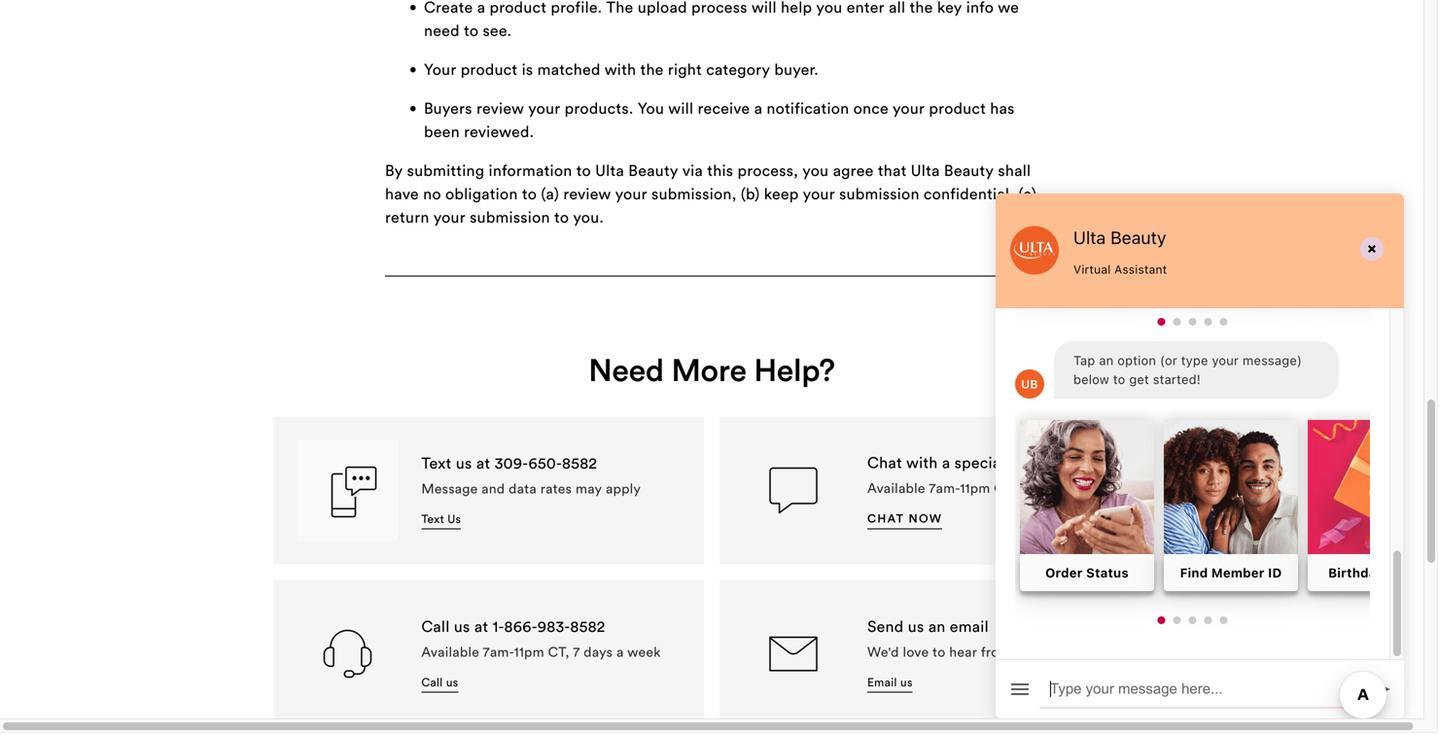 Task type: locate. For each thing, give the bounding box(es) containing it.
item(s)
[[508, 469, 557, 489], [809, 706, 858, 726]]

based up polish
[[851, 680, 894, 700]]

week down the were
[[628, 643, 661, 661]]

delivery
[[629, 300, 689, 320], [966, 323, 1025, 343]]

discover
[[401, 65, 448, 80]]

payment inside under shipping type, you will confirm your payment method and ultamate rewards members will have the ability to redeem points if they would like to! to redeem points, click on "redeem ultamate rewards points". here you will see a list of points and dollar values you are eligible to use in the order. choose the amount preferred by clicking on it. if on mobile app, press "save and continue".
[[696, 502, 759, 522]]

items
[[424, 169, 464, 189]]

1 vertical spatial cart.
[[462, 217, 495, 237]]

0 vertical spatial ct,
[[994, 480, 1016, 497]]

2 vertical spatial online
[[804, 617, 848, 637]]

an inside if you would like to exchange a product for the same item, no payment is required - just bring it in and you're good to go. however, if you exchange for an item at a higher pric
[[838, 726, 856, 733]]

choose up you may receive more than one shipment notice as items in your order ship, but
[[688, 572, 743, 592]]

needed.
[[453, 89, 512, 109], [919, 237, 977, 257]]

0 vertical spatial valid
[[596, 183, 630, 203]]

1 horizontal spatial for
[[818, 292, 841, 312]]

you inside we only charge you for items that have shipped. any item(s) that are canceled and/or can no longer be shipped will not be charged and your final shipment notice wil
[[541, 706, 567, 726]]

online inside products returned to stores that were purchased using an online payment service (i.e., paypal, paypal credit, afterpay) will be refunded to your preferred credit card or issued as a store merchandise credit.
[[804, 617, 848, 637]]

the inside this shipping method is available for shipments to contiguous u.s. states, alaska and hawaii addresses only. same day delivery is a service we offer to deliver beauty from your local store as fast as possible--all through our partner, doordash. the same day delivery order cutoff time is based on your local store's closing time; you'll see that at checkout. orders placed after the cutoff time will deliver the following day.
[[858, 323, 885, 343]]

2 vertical spatial made
[[407, 578, 448, 598]]

it
[[387, 171, 398, 191]]

0 vertical spatial mobile
[[411, 128, 462, 148]]

we inside returns with a gift receipt can be exchanged for different product or an in-store credit. in order to offer the best shopping and product-return experience to as many guests as possible, ulta beauty reserves the right to limit returns if we have reason to suspect misuse of our generous returns policy (such as excessive returns, reseller activity, or fraud). items purchased from other retailers, dealers or resellers and not directly from ulta beauty are not eligible for return, refund or exchange, including ulta beauty at target. purchases made at ulta beauty or ulta.com may not be returned or exchanged at an ulta beauty at target location.
[[854, 99, 876, 119]]

shipping
[[419, 155, 481, 175], [419, 277, 481, 297], [478, 440, 540, 460], [657, 440, 719, 460], [433, 502, 495, 522], [714, 519, 776, 539], [477, 634, 539, 654]]

1 horizontal spatial send
[[1369, 678, 1392, 701]]

gift inside tip! if you are expecting a gift with purchase, be sure to check for the gift and that you met the qualifications for it before checking out! some will automatically add to your bag if qualifications are met, and some will need to be added before checking out.
[[589, 298, 618, 318]]

may up contents
[[446, 681, 476, 701]]

orders
[[385, 370, 435, 390], [385, 445, 435, 465], [385, 504, 436, 524]]

dates
[[525, 28, 564, 47]]

credit. inside products returned to stores that were purchased using an online payment service (i.e., paypal, paypal credit, afterpay) will be refunded to your preferred credit card or issued as a store merchandise credit.
[[535, 664, 582, 684]]

0 vertical spatial menu
[[850, 46, 890, 66]]

2 horizontal spatial basket.
[[915, 315, 967, 335]]

2 horizontal spatial note
[[856, 507, 889, 527]]

0 vertical spatial stores
[[706, 23, 750, 43]]

restrictions.
[[730, 582, 816, 602]]

order down met
[[385, 347, 424, 367]]

press inside review your shipping information, payment information and items once again before placing the order. once reviewed, press "place order". your ultamate rewards points balance may take up to 15 minutes to update after points redemption or order cancelation.
[[634, 658, 672, 678]]

cart. inside it is important to note that not all items available online are available in store. when checking out, if you choose to pick up in store, those items will show as not available within the cart. you have the option to either have your entire order shipped or remove the items not available in store prior to checking out.
[[462, 217, 495, 237]]

this for this shipping method is available for shipments to the contiguous u.s. states, alaska, hawaii, u.s. territories, po boxes and apo/fpo addresses. shipping outside the contiguous u.s. states may experience longer transit times.
[[385, 155, 415, 175]]

app,
[[477, 596, 511, 616]]

order status image
[[1020, 420, 1155, 554]]

from down (i.e.,
[[981, 643, 1011, 661]]

2 shipments from the top
[[653, 277, 727, 297]]

1 vertical spatial 11pm
[[514, 643, 545, 661]]

in inside ! brands, products, services and categories that are excluded or restricted from ulta beauty coupons and promotions are subject to change without notice. please review the specific exclusions or restrictions with each ulta beauty coupon or promotion prior to redemption. for ulta.com shoppers, items excluded from coupons and promotions will be indicated in the shopping basket. if you have questions, please contact an ulta beauty store associate or ulta.com customer service representative.
[[799, 315, 812, 335]]

only down released.
[[452, 706, 483, 726]]

2 horizontal spatial redeem
[[901, 526, 956, 545]]

0 vertical spatial shipped.
[[424, 589, 486, 609]]

the inside not all online gift with purchases are available in store, and vice versa. be sure to review the gift details prior to checking out to help ensure you receive your free gift!
[[385, 303, 409, 323]]

1 vertical spatial text
[[421, 512, 444, 526]]

under up you're
[[510, 703, 552, 723]]

containing down we
[[385, 726, 461, 733]]

after up 'coupons'
[[492, 370, 526, 390]]

once inside to locate your desired location! once located, scroll past store details, availability, and services menu to "brands in store". here, you can find your product by first narrowing down to the brand!
[[385, 46, 424, 66]]

shipments for apo/fpo
[[653, 155, 727, 175]]

date.
[[523, 116, 559, 136]]

redeeming for redeeming coupons in an ulta beauty store
[[385, 676, 471, 697]]

with up "only." at the top of page
[[519, 280, 551, 300]]

order up 'ship,'
[[935, 566, 975, 586]]

like down take
[[478, 703, 503, 723]]

if inside under shipping type, you will confirm your payment method and ultamate rewards members will have the ability to redeem points if they would like to! to redeem points, click on "redeem ultamate rewards points". here you will see a list of points and dollar values you are eligible to use in the order. choose the amount preferred by clicking on it. if on mobile app, press "save and continue".
[[729, 526, 738, 545]]

0 horizontal spatial above
[[437, 543, 480, 563]]

status
[[1087, 566, 1129, 580]]

chat up valid,
[[868, 453, 903, 473]]

0 vertical spatial 11pm
[[960, 480, 991, 497]]

bring inside simply bring the item(s) you wish to return to any ulta beauty store and ask one of our associates to assist you in making a return--we'll be happy to help!
[[439, 469, 476, 489]]

1 horizontal spatial prior
[[583, 241, 617, 261]]

1 text from the top
[[421, 453, 452, 473]]

add for there.
[[871, 151, 898, 171]]

type left defaults
[[723, 440, 755, 460]]

1 horizontal spatial 11pm
[[960, 480, 991, 497]]

0 horizontal spatial cutoff
[[428, 347, 472, 367]]

of inside under shipping type, you will confirm your payment method and ultamate rewards members will have the ability to redeem points if they would like to! to redeem points, click on "redeem ultamate rewards points". here you will see a list of points and dollar values you are eligible to use in the order. choose the amount preferred by clicking on it. if on mobile app, press "save and continue".
[[874, 549, 889, 569]]

and/or
[[992, 706, 1039, 726]]

1 horizontal spatial needed.
[[919, 237, 977, 257]]

1 vertical spatial review
[[385, 634, 437, 654]]

materials up the were
[[620, 582, 688, 602]]

chat for with
[[868, 453, 903, 473]]

of up checkout".
[[625, 356, 640, 376]]

hazardous up paypal,
[[385, 619, 466, 639]]

through inside if shopping ulta.com through desktop, on the right above the order summary, you have the option to "make this order a gift" or "add coupon code". choose as needed. to add a coupon, simply enter or copy the coupon code into the "enter coupon" open field.
[[537, 214, 594, 233]]

1 vertical spatial available
[[421, 643, 480, 661]]

1 horizontal spatial help
[[781, 0, 812, 17]]

1 vertical spatial type
[[723, 440, 755, 460]]

item,
[[767, 703, 804, 723]]

1 horizontal spatial item
[[860, 726, 892, 733]]

for inside this shipping method is available for shipments to the contiguous u.s. states, alaska, hawaii, u.s. territories, po boxes and apo/fpo addresses. shipping outside the contiguous u.s. states may experience longer transit times.
[[628, 155, 649, 175]]

0 vertical spatial cutoff
[[428, 347, 472, 367]]

0 vertical spatial purchase
[[385, 460, 451, 480]]

redeem right refer
[[901, 526, 956, 545]]

released
[[795, 566, 856, 586]]

2 vertical spatial click
[[385, 549, 419, 569]]

redeeming down 'certain' on the left bottom of page
[[385, 676, 471, 697]]

per for only one coupon code may be redeemed per order on ulta.com and each coupon code may only be redeemed once. if you are having issues redeeming an active coupon, please contact guest services through the options toward the bottom of the page.
[[686, 592, 710, 612]]

in
[[532, 23, 545, 43], [634, 28, 648, 49], [973, 46, 986, 66], [612, 66, 625, 86], [725, 132, 738, 152], [886, 171, 899, 191], [664, 194, 677, 214], [525, 241, 538, 261], [728, 280, 741, 300], [799, 315, 812, 335], [537, 430, 550, 450], [706, 445, 719, 465], [455, 460, 469, 480], [1005, 460, 1018, 480], [558, 492, 571, 512], [634, 507, 647, 527], [597, 572, 610, 592], [452, 578, 465, 598], [838, 613, 851, 633], [487, 656, 500, 676], [544, 676, 558, 697], [441, 726, 454, 733]]

hairspray,
[[748, 703, 818, 723]]

0 horizontal spatial methods
[[505, 519, 569, 539]]

1 horizontal spatial under
[[880, 417, 924, 437]]

day down beauty
[[933, 323, 962, 343]]

items, inside on mobile app and the mobile version of ulta.com, directly under the list of items, the options to make the order a gift and add a coupon are available. to add a coupon, click on "enter a coupon code" and enter or paste the code there.
[[936, 128, 980, 148]]

full
[[530, 222, 553, 242], [439, 332, 462, 352]]

0 vertical spatial returns
[[424, 29, 479, 49]]

add inside if shopping ulta.com through desktop, on the right above the order summary, you have the option to "make this order a gift" or "add coupon code". choose as needed. to add a coupon, simply enter or copy the coupon code into the "enter coupon" open field.
[[1002, 237, 1030, 257]]

your inside review your shipping information, payment information and items once again before placing the order. once reviewed, press "place order". your ultamate rewards points balance may take up to 15 minutes to update after points redemption or order cancelation.
[[784, 658, 816, 678]]

0 vertical spatial choose
[[840, 237, 895, 257]]

0 vertical spatial final
[[727, 636, 759, 656]]

choose down the product-
[[712, 109, 764, 128]]

update up others
[[656, 681, 706, 701]]

2 chat from the top
[[868, 511, 905, 526]]

this for this shipping method is available for shipments to contiguous u.s. states, alaska and hawaii addresses only. same day delivery is a service we offer to deliver beauty from your local store as fast as possible--all through our partner, doordash. the same day delivery order cutoff time is based on your local store's closing time; you'll see that at checkout. orders placed after the cutoff time will deliver the following day.
[[385, 277, 415, 297]]

week inside "call us at 1-866-983-8582 available 7am-11pm ct, 7 days a week"
[[628, 643, 661, 661]]

gift,
[[928, 332, 958, 352]]

log
[[996, 112, 1439, 659]]

shipped down pressure,
[[549, 729, 606, 733]]

tracking
[[941, 70, 1003, 90]]

text inside text us at 309-650-8582 message and data rates may apply
[[421, 453, 452, 473]]

3 orders from the top
[[385, 504, 436, 524]]

from up questions,
[[455, 315, 489, 335]]

your for your product is matched with the right category buyer.
[[424, 59, 457, 79]]

send down back to top icon
[[1369, 678, 1392, 701]]

if inside if you are on the product page, you may also choose the "check in-store availability" option under the "add to bag" button to check in store availability.
[[387, 109, 398, 128]]

and inside this shipping method is available for shipments to contiguous u.s. states, alaska and hawaii addresses only. same day delivery is a service we offer to deliver beauty from your local store as fast as possible--all through our partner, doordash. the same day delivery order cutoff time is based on your local store's closing time; you'll see that at checkout. orders placed after the cutoff time will deliver the following day.
[[971, 277, 998, 297]]

times.
[[768, 202, 812, 222]]

you down territories,
[[499, 217, 526, 237]]

business up emails,
[[842, 70, 904, 90]]

has down guests
[[990, 98, 1015, 118]]

within up categories
[[385, 217, 430, 237]]

each up active
[[878, 592, 912, 612]]

1 horizontal spatial via
[[683, 160, 703, 180]]

send
[[868, 617, 904, 637]]

for up the "indicate"
[[977, 66, 1001, 86]]

shipping inside under shipping type, you will confirm your payment method and ultamate rewards members will have the ability to redeem points if they would like to! to redeem points, click on "redeem ultamate rewards points". here you will see a list of points and dollar values you are eligible to use in the order. choose the amount preferred by clicking on it. if on mobile app, press "save and continue".
[[433, 502, 495, 522]]

contiguous down code".
[[750, 277, 830, 297]]

"check
[[796, 109, 848, 128]]

once left love
[[865, 634, 900, 654]]

met,
[[607, 336, 642, 357]]

master
[[401, 16, 439, 30]]

866-
[[504, 617, 538, 637]]

tip!
[[385, 298, 416, 318]]

not right the scroll
[[532, 28, 558, 49]]

1 vertical spatial each
[[878, 592, 912, 612]]

estimated
[[385, 116, 457, 136]]

past
[[534, 46, 565, 66]]

add
[[648, 151, 675, 171], [871, 151, 898, 171], [1002, 237, 1030, 257], [978, 317, 1007, 337]]

paypal inside products returned to stores that were purchased using an online payment service (i.e., paypal, paypal credit, afterpay) will be refunded to your preferred credit card or issued as a store merchandise credit.
[[441, 640, 489, 660]]

add for before
[[978, 317, 1007, 337]]

here
[[527, 417, 561, 437], [708, 549, 743, 569]]

has inside your financial institution will place a temporary hold on the funds for your order as it processes. this is not a charge and the hold will be released once your order has shipped.
[[979, 566, 1003, 586]]

remove
[[956, 217, 1010, 237]]

may inside review your shipping information, payment information and items once again before placing the order. once reviewed, press "place order". your ultamate rewards points balance may take up to 15 minutes to update after points redemption or order cancelation.
[[446, 681, 476, 701]]

included
[[736, 332, 798, 352]]

us for email
[[908, 617, 924, 637]]

return inside the by submitting information to ulta beauty via this process, you agree that ulta beauty shall have no obligation to (a) review your submission, (b) keep your submission confidential, (c) return your submission to you.
[[385, 207, 430, 227]]

under up standard.
[[880, 417, 924, 437]]

0 vertical spatial bring
[[439, 469, 476, 489]]

ability
[[553, 526, 597, 545]]

2 orders from the top
[[385, 445, 435, 465]]

not for not all online gift with purchases are available in store, and vice versa. be sure to review the gift details prior to checking out to help ensure you receive your free gift!
[[387, 280, 414, 300]]

returned for product(s) returned within 60 days of the original purchase that include the original receipt, will be fully refunded via the original form of payment. otherwise, the refund will be made in the form of an in-store credit.
[[463, 531, 526, 551]]

find
[[1180, 566, 1209, 580]]

help
[[781, 0, 812, 17], [668, 303, 699, 323]]

to inside 'this allows packages to arrive on saturday as well as any other business day. tracking is available through our website, your confirmation or shipment emails, and will indicate the estimated delivery date.'
[[541, 70, 556, 90]]

this up hawaii,
[[385, 155, 415, 175]]

qualifications up representative. at left
[[471, 336, 575, 357]]

time
[[476, 347, 508, 367], [605, 370, 638, 390]]

days
[[588, 356, 621, 376], [1030, 480, 1059, 497], [602, 531, 635, 551], [584, 643, 613, 661]]

60 inside the product(s) returned within 60 days of the original purchase that include the original receipt, will be fully refunded via the original form of payment. otherwise, the refund will be made in the form of an in-store credit.
[[579, 531, 598, 551]]

is inside if you would like to exchange a product for the same item, no payment is required - just bring it in and you're good to go. however, if you exchange for an item at a higher pric
[[898, 703, 909, 723]]

method for territories,
[[485, 155, 541, 175]]

on inside on mobile app and the mobile version of ulta.com, directly under the list of items, the options to make the order a gift and add a coupon are available. to add a coupon, click on "enter a coupon code" and enter or paste the code there.
[[1016, 151, 1034, 171]]

1 vertical spatial once
[[860, 566, 895, 586]]

this inside if shopping ulta.com through desktop, on the right above the order summary, you have the option to "make this order a gift" or "add coupon code". choose as needed. to add a coupon, simply enter or copy the coupon code into the "enter coupon" open field.
[[533, 237, 563, 257]]

0 vertical spatial notice
[[725, 613, 770, 633]]

your inside we only charge you for items that have shipped. any item(s) that are canceled and/or can no longer be shipped will not be charged and your final shipment notice wil
[[784, 729, 816, 733]]

0 horizontal spatial note
[[475, 105, 507, 125]]

0 horizontal spatial day.
[[823, 370, 851, 390]]

version
[[612, 128, 664, 148]]

order up redeeming coupons in an ulta beauty store
[[540, 656, 579, 676]]

payment inside if you would like to exchange a product for the same item, no payment is required - just bring it in and you're good to go. however, if you exchange for an item at a higher pric
[[831, 703, 894, 723]]

once up here,
[[385, 46, 424, 66]]

be inside simply bring the item(s) you wish to return to any ulta beauty store and ask one of our associates to assist you in making a return--we'll be happy to help!
[[737, 492, 755, 512]]

0 vertical spatial press
[[476, 393, 515, 413]]

contiguous down hawaii,
[[385, 202, 465, 222]]

0 vertical spatial charge
[[595, 566, 645, 586]]

one inside "only one coupon code may be redeemed per order on ulta.com and each coupon code may only be redeemed once. if you are having issues redeeming an active coupon, please contact guest services through the options toward the bottom of the page."
[[424, 592, 450, 612]]

ct, down specialist
[[994, 480, 1016, 497]]

to down excessive
[[850, 151, 867, 171]]

return,
[[615, 192, 664, 212]]

chat
[[868, 453, 903, 473], [868, 511, 905, 526]]

0 horizontal spatial purchases
[[424, 239, 497, 259]]

2 call from the top
[[421, 675, 443, 690]]

in- inside the product(s) returned within 60 days of the original purchase that include the original receipt, will be fully refunded via the original form of payment. otherwise, the refund will be made in the form of an in-store credit.
[[575, 578, 594, 598]]

of inside "only one coupon code may be redeemed per order on ulta.com and each coupon code may only be redeemed once. if you are having issues redeeming an active coupon, please contact guest services through the options toward the bottom of the page."
[[842, 639, 857, 659]]

have inside the by submitting information to ulta beauty via this process, you agree that ulta beauty shall have no obligation to (a) review your submission, (b) keep your submission confidential, (c) return your submission to you.
[[385, 184, 419, 204]]

1 horizontal spatial stores
[[643, 430, 688, 450]]

with down the restrictions
[[494, 504, 526, 524]]

charge inside your financial institution will place a temporary hold on the funds for your order as it processes. this is not a charge and the hold will be released once your order has shipped.
[[595, 566, 645, 586]]

find
[[489, 70, 517, 90]]

0 horizontal spatial information
[[489, 160, 572, 180]]

1 horizontal spatial same
[[889, 323, 929, 343]]

chat for now
[[868, 511, 905, 526]]

code.
[[648, 483, 698, 503]]

experience inside this shipping method is available for shipments to the contiguous u.s. states, alaska, hawaii, u.s. territories, po boxes and apo/fpo addresses. shipping outside the contiguous u.s. states may experience longer transit times.
[[584, 202, 663, 222]]

with right field.
[[1006, 269, 1037, 289]]

1 horizontal spatial "enter
[[798, 260, 842, 280]]

0 horizontal spatial a
[[424, 332, 435, 352]]

option inside if you are on the product page, you may also choose the "check in-store availability" option under the "add to bag" button to check in store availability.
[[385, 132, 432, 152]]

1 horizontal spatial redeem
[[621, 526, 675, 545]]

1 horizontal spatial issued
[[970, 640, 1015, 660]]

2 horizontal spatial order
[[1046, 566, 1083, 580]]

day. inside this shipping method is available for shipments to contiguous u.s. states, alaska and hawaii addresses only. same day delivery is a service we offer to deliver beauty from your local store as fast as possible--all through our partner, doordash. the same day delivery order cutoff time is based on your local store's closing time; you'll see that at checkout. orders placed after the cutoff time will deliver the following day.
[[823, 370, 851, 390]]

if up checkout. on the right
[[971, 315, 981, 335]]

is inside 'this allows packages to arrive on saturday as well as any other business day. tracking is available through our website, your confirmation or shipment emails, and will indicate the estimated delivery date.'
[[1007, 70, 1019, 90]]

find member id image
[[1164, 420, 1299, 554]]

submitting
[[407, 160, 485, 180]]

charge
[[595, 566, 645, 586], [487, 706, 537, 726]]

gift inside not all online gift with purchases are available in store, and vice versa. be sure to review the gift details prior to checking out to help ensure you receive your free gift!
[[413, 303, 438, 323]]

to inside not all shipping methods are available for all shipping addresses. refer to the shipping details above for available shipping methods for your address.
[[903, 519, 918, 539]]

if inside returns with a gift receipt can be exchanged for different product or an in-store credit. in order to offer the best shopping and product-return experience to as many guests as possible, ulta beauty reserves the right to limit returns if we have reason to suspect misuse of our generous returns policy (such as excessive returns, reseller activity, or fraud). items purchased from other retailers, dealers or resellers and not directly from ulta beauty are not eligible for return, refund or exchange, including ulta beauty at target. purchases made at ulta beauty or ulta.com may not be returned or exchanged at an ulta beauty at target location.
[[841, 99, 850, 119]]

and inside this shipping method is available for shipments to the contiguous u.s. states, alaska, hawaii, u.s. territories, po boxes and apo/fpo addresses. shipping outside the contiguous u.s. states may experience longer transit times.
[[632, 179, 659, 199]]

0 vertical spatial here
[[527, 417, 561, 437]]

online up addresses
[[439, 280, 484, 300]]

not up "merchandise" at the bottom left of the page
[[454, 636, 479, 656]]

enter
[[847, 0, 885, 17], [581, 175, 619, 195], [512, 260, 550, 280]]

days inside "call us at 1-866-983-8582 available 7am-11pm ct, 7 days a week"
[[584, 643, 613, 661]]

in
[[424, 75, 438, 95]]

offer down the scroll
[[504, 75, 539, 95]]

gift up the boxes
[[588, 151, 613, 171]]

1 horizontal spatial shipped.
[[710, 706, 772, 726]]

chat region
[[996, 112, 1439, 719]]

us for 309-
[[456, 453, 472, 473]]

0 vertical spatial change
[[461, 269, 514, 289]]

details up questions,
[[442, 303, 490, 323]]

under down express
[[436, 132, 478, 152]]

credit. down "valid"
[[424, 52, 471, 72]]

0 vertical spatial not
[[387, 280, 414, 300]]

send inside until we send you the final shipment notice. once you receive the final shipment notice, your card will be charged and the temporary hold will be released.
[[631, 636, 665, 656]]

item(s) inside we only charge you for items that have shipped. any item(s) that are canceled and/or can no longer be shipped will not be charged and your final shipment notice wil
[[809, 706, 858, 726]]

po
[[559, 179, 581, 199]]

show
[[843, 194, 881, 214]]

released.
[[424, 683, 490, 703]]

location!
[[952, 23, 1015, 43]]

1 review from the top
[[385, 66, 437, 86]]

items inside review your shipping information, payment information and items once again before placing the order. once reviewed, press "place order". your ultamate rewards points balance may take up to 15 minutes to update after points redemption or order cancelation.
[[821, 634, 861, 654]]

stores down "save in the bottom left of the page
[[539, 617, 583, 637]]

1 vertical spatial hold
[[707, 566, 739, 586]]

purchases
[[424, 239, 497, 259], [555, 280, 628, 300]]

2 review from the top
[[385, 634, 437, 654]]

day. down you'll
[[823, 370, 851, 390]]

review
[[477, 98, 524, 118], [564, 184, 611, 204], [450, 222, 498, 242], [682, 269, 730, 289], [978, 280, 1025, 300]]

text for us
[[421, 453, 452, 473]]

arrive
[[560, 70, 601, 90]]

1 vertical spatial offer
[[802, 300, 836, 320]]

of up copy
[[582, 222, 597, 242]]

information inside review your shipping information, payment information and items once again before placing the order. once reviewed, press "place order". your ultamate rewards points balance may take up to 15 minutes to update after points redemption or order cancelation.
[[703, 634, 786, 654]]

not inside we only charge you for items that have shipped. any item(s) that are canceled and/or can no longer be shipped will not be charged and your final shipment notice wil
[[640, 729, 664, 733]]

0 vertical spatial experience
[[819, 75, 898, 95]]

shipments up purchase,
[[653, 277, 727, 297]]

available
[[868, 480, 926, 497], [421, 643, 480, 661]]

gift inside not all online gift with purchases are available in store, and vice versa. be sure to review the gift details prior to checking out to help ensure you receive your free gift!
[[488, 280, 515, 300]]

packages up matched
[[516, 31, 584, 51]]

2 horizontal spatial for
[[977, 66, 1001, 86]]

several
[[879, 7, 930, 27]]

target
[[860, 183, 906, 203], [530, 262, 576, 282]]

coupon down "gift""
[[640, 260, 694, 280]]

update inside "once ready, press "secured checkout". if shopping ulta.com on desktop, this is to the right of the screen. here you should confirm your shipping address. under there, you can change your shipping type. note, the shipping type defaults to standard. if you would like premium or expedited, update accordingly."
[[554, 463, 605, 483]]

1 horizontal spatial up
[[641, 194, 660, 214]]

"save
[[933, 66, 973, 86]]

not all online gift with purchases are available in store, and vice versa. be sure to review the gift details prior to checking out to help ensure you receive your free gift!
[[385, 280, 1025, 323]]

purchased inside products returned to stores that were purchased using an online payment service (i.e., paypal, paypal credit, afterpay) will be refunded to your preferred credit card or issued as a store merchandise credit.
[[660, 617, 735, 637]]

0 horizontal spatial details
[[385, 543, 433, 563]]

order. inside review your shipping information, payment information and items once again before placing the order. once reviewed, press "place order". your ultamate rewards points balance may take up to 15 minutes to update after points redemption or order cancelation.
[[470, 658, 512, 678]]

u.s.
[[862, 155, 891, 175], [443, 179, 472, 199], [469, 202, 498, 222], [834, 277, 863, 297]]

0 vertical spatial after
[[492, 370, 526, 390]]

1 shipments from the top
[[653, 155, 727, 175]]

(app
[[893, 264, 920, 278]]

the inside simply bring the item(s) you wish to return to any ulta beauty store and ask one of our associates to assist you in making a return--we'll be happy to help!
[[480, 469, 504, 489]]

exchange,
[[739, 192, 812, 212]]

no up standard.
[[872, 412, 888, 427]]

through up notice,
[[556, 639, 613, 659]]

indicate
[[946, 93, 1004, 113]]

type inside tap an option (or type your message) below to get started!
[[1182, 353, 1209, 368]]

services up 'law.'
[[785, 46, 846, 66]]

1 vertical spatial for
[[818, 292, 841, 312]]

1 vertical spatial packages
[[469, 70, 537, 90]]

1 horizontal spatial excluded
[[525, 245, 590, 265]]

purchase
[[385, 460, 451, 480], [744, 531, 810, 551]]

1 vertical spatial here
[[708, 549, 743, 569]]

here inside "once ready, press "secured checkout". if shopping ulta.com on desktop, this is to the right of the screen. here you should confirm your shipping address. under there, you can change your shipping type. note, the shipping type defaults to standard. if you would like premium or expedited, update accordingly."
[[527, 417, 561, 437]]

0 vertical spatial methods
[[505, 519, 569, 539]]

in- inside returns with a gift receipt can be exchanged for different product or an in-store credit. in order to offer the best shopping and product-return experience to as many guests as possible, ulta beauty reserves the right to limit returns if we have reason to suspect misuse of our generous returns policy (such as excessive returns, reseller activity, or fraud). items purchased from other retailers, dealers or resellers and not directly from ulta beauty are not eligible for return, refund or exchange, including ulta beauty at target. purchases made at ulta beauty or ulta.com may not be returned or exchanged at an ulta beauty at target location.
[[943, 29, 962, 49]]

1 vertical spatial order
[[567, 237, 609, 257]]

in- inside if you are on the product page, you may also choose the "check in-store availability" option under the "add to bag" button to check in store availability.
[[852, 109, 871, 128]]

sure down only)
[[924, 280, 955, 300]]

0 vertical spatial temporary
[[689, 543, 764, 563]]

a inside to redeem an ulta beauty with a valid coupon code, place all items you would like to purchase in your shopping basket. redeem your coupon by entering the coupon code in the space provided and click apply code. if the coupon code is valid, the applicable discount or promotion will appear in the shopping basket. please note that not all in-store coupons and promotions can be redeemed on ulta.com and not all ulta.com coupons and promotions can be redeemed in-store.
[[610, 437, 618, 457]]

or inside on mobile app and the mobile version of ulta.com, directly under the list of items, the options to make the order a gift and add a coupon are available. to add a coupon, click on "enter a coupon code" and enter or paste the code there.
[[623, 175, 638, 195]]

chat now button
[[868, 511, 943, 530]]

we inside create a product profile. the upload process will help you enter all the key info we need to see.
[[998, 0, 1019, 17]]

via inside the product(s) returned within 60 days of the original purchase that include the original receipt, will be fully refunded via the original form of payment. otherwise, the refund will be made in the form of an in-store credit.
[[602, 555, 622, 575]]

0 horizontal spatial after
[[492, 370, 526, 390]]

needed,
[[717, 66, 776, 86]]

0 vertical spatial a
[[613, 237, 625, 257]]

within inside it is important to note that not all items available online are available in store. when checking out, if you choose to pick up in store, those items will show as not available within the cart. you have the option to either have your entire order shipped or remove the items not available in store prior to checking out.
[[385, 217, 430, 237]]

2 vertical spatial note
[[856, 507, 889, 527]]

return up notification on the right of the page
[[770, 75, 815, 95]]

1 vertical spatial excluded
[[525, 245, 590, 265]]

0 horizontal spatial issued
[[570, 332, 615, 352]]

we inside this shipping method is available for shipments to contiguous u.s. states, alaska and hawaii addresses only. same day delivery is a service we offer to deliver beauty from your local store as fast as possible--all through our partner, doordash. the same day delivery order cutoff time is based on your local store's closing time; you'll see that at checkout. orders placed after the cutoff time will deliver the following day.
[[776, 300, 797, 320]]

basket. down shoppers,
[[915, 315, 967, 335]]

choose up coupon" at the right of the page
[[840, 237, 895, 257]]

this left the in
[[385, 70, 415, 90]]

that inside tip! if you are expecting a gift with purchase, be sure to check for the gift and that you met the qualifications for it before checking out! some will automatically add to your bag if qualifications are met, and some will need to be added before checking out.
[[990, 298, 1020, 318]]

if right out,
[[488, 194, 497, 214]]

once down funds
[[860, 566, 895, 586]]

looking
[[387, 23, 445, 43]]

1 vertical spatial mobile
[[422, 596, 472, 616]]

0 vertical spatial basket.
[[915, 315, 967, 335]]

once inside review your shipping information, payment information and items once again before placing the order. once reviewed, press "place order". your ultamate rewards points balance may take up to 15 minutes to update after points redemption or order cancelation.
[[865, 634, 900, 654]]

offer inside returns with a gift receipt can be exchanged for different product or an in-store credit. in order to offer the best shopping and product-return experience to as many guests as possible, ulta beauty reserves the right to limit returns if we have reason to suspect misuse of our generous returns policy (such as excessive returns, reseller activity, or fraud). items purchased from other retailers, dealers or resellers and not directly from ulta beauty are not eligible for return, refund or exchange, including ulta beauty at target. purchases made at ulta beauty or ulta.com may not be returned or exchanged at an ulta beauty at target location.
[[504, 75, 539, 95]]

1 horizontal spatial update
[[656, 681, 706, 701]]

other inside returns with a gift receipt can be exchanged for different product or an in-store credit. in order to offer the best shopping and product-return experience to as many guests as possible, ulta beauty reserves the right to limit returns if we have reason to suspect misuse of our generous returns policy (such as excessive returns, reseller activity, or fraud). items purchased from other retailers, dealers or resellers and not directly from ulta beauty are not eligible for return, refund or exchange, including ulta beauty at target. purchases made at ulta beauty or ulta.com may not be returned or exchanged at an ulta beauty at target location.
[[586, 169, 624, 189]]

items inside review all items and quantities in your cart. if needed, you can "remove" or "save for later" as needed.
[[462, 66, 501, 86]]

of left use
[[535, 578, 549, 598]]

0 vertical spatial each
[[385, 292, 420, 312]]

1 horizontal spatial methods
[[645, 543, 709, 563]]

only for only one coupon code may be redeemed per order on ulta.com
[[424, 144, 458, 164]]

"enter
[[385, 175, 430, 195], [798, 260, 842, 280]]

are inside "only one coupon code may be redeemed per order on ulta.com and each coupon code may only be redeemed once. if you are having issues redeeming an active coupon, please contact guest services through the options toward the bottom of the page."
[[642, 616, 665, 636]]

only one coupon code may be redeemed per order on ulta.com and each coupon code may only be redeemed once. if you are having issues redeeming an active coupon, please contact guest services through the options toward the bottom of the page.
[[385, 592, 1029, 659]]

list inside on mobile app and the mobile version of ulta.com, directly under the list of items, the options to make the order a gift and add a coupon are available. to add a coupon, click on "enter a coupon code" and enter or paste the code there.
[[892, 128, 913, 148]]

needed. up american express credit card
[[453, 89, 512, 109]]

order up buyers
[[442, 75, 481, 95]]

0 vertical spatial see
[[862, 347, 887, 367]]

values
[[385, 572, 431, 592]]

us up shipping restrictions
[[456, 453, 472, 473]]

chat window close image
[[1361, 237, 1384, 260]]

2 redeeming from the top
[[385, 676, 471, 697]]

once down 866-
[[516, 658, 555, 678]]

via inside the by submitting information to ulta beauty via this process, you agree that ulta beauty shall have no obligation to (a) review your submission, (b) keep your submission confidential, (c) return your submission to you.
[[683, 160, 703, 180]]

the up visit
[[607, 0, 634, 17]]

gift down the alaska
[[927, 298, 953, 318]]

like inside if you would like to exchange a product for the same item, no payment is required - just bring it in and you're good to go. however, if you exchange for an item at a higher pric
[[478, 703, 503, 723]]

1 horizontal spatial here
[[708, 549, 743, 569]]

2 text from the top
[[421, 512, 444, 526]]

2 horizontal spatial click
[[978, 151, 1012, 171]]

dollar
[[973, 549, 1014, 569]]

ulta beauty logo image
[[1011, 226, 1059, 275]]

products,
[[824, 222, 894, 242]]

best
[[570, 75, 601, 95]]

fully
[[497, 555, 528, 575]]

1 redeeming from the top
[[385, 399, 471, 420]]

to locate your desired location! once located, scroll past store details, availability, and services menu to "brands in store". here, you can find your product by first narrowing down to the brand!
[[385, 23, 1038, 90]]

charged inside you will not be charged
[[505, 636, 565, 656]]

before inside review your shipping information, payment information and items once again before placing the order. once reviewed, press "place order". your ultamate rewards points balance may take up to 15 minutes to update after points redemption or order cancelation.
[[948, 634, 995, 654]]

0 vertical spatial submission
[[840, 184, 920, 204]]

online up exchange,
[[742, 171, 786, 191]]

your inside until we send you the final shipment notice. once you receive the final shipment notice, your card will be charged and the temporary hold will be released.
[[612, 659, 644, 679]]

2 horizontal spatial deliver
[[859, 300, 908, 320]]

code"
[[505, 175, 546, 195]]

coupon down code,
[[735, 460, 789, 480]]

you down first
[[638, 98, 665, 118]]

page,
[[570, 109, 610, 128]]

a
[[477, 0, 486, 17], [519, 29, 528, 49], [754, 98, 763, 118], [576, 151, 584, 171], [679, 151, 688, 171], [902, 151, 911, 171], [434, 175, 442, 195], [385, 260, 394, 280], [576, 298, 585, 318], [708, 300, 717, 320], [642, 332, 650, 352], [802, 332, 810, 352], [610, 437, 618, 457], [942, 453, 951, 473], [1063, 480, 1070, 497], [632, 492, 640, 512], [676, 543, 685, 563], [836, 549, 844, 569], [582, 566, 591, 586], [617, 643, 624, 661], [385, 664, 394, 684], [600, 703, 608, 723], [914, 726, 923, 733]]

have down type,
[[487, 526, 521, 545]]

please up representative. at left
[[502, 339, 548, 359]]

1 vertical spatial information
[[703, 634, 786, 654]]

each down subject on the top left
[[385, 292, 420, 312]]

return inside simply bring the item(s) you wish to return to any ulta beauty store and ask one of our associates to assist you in making a return--we'll be happy to help!
[[648, 469, 692, 489]]

1 vertical spatial deliver
[[859, 300, 908, 320]]

at
[[737, 183, 751, 203], [842, 183, 856, 203], [974, 192, 989, 212], [546, 239, 560, 259], [990, 239, 1004, 259], [511, 262, 525, 282], [924, 347, 938, 367], [476, 453, 491, 473], [474, 617, 489, 637], [896, 726, 910, 733]]

virtual
[[1074, 263, 1111, 276]]

when
[[948, 171, 991, 191]]

1 call from the top
[[421, 617, 450, 637]]

text for us
[[421, 512, 444, 526]]

1-
[[493, 617, 504, 637]]

1 vertical spatial 8582
[[570, 617, 606, 637]]

a full refund will be issued on a return that included a free product or gift, providing the return is within 60 days of original purchase.
[[424, 332, 1030, 376]]

1 horizontal spatial target
[[860, 183, 906, 203]]

not right po
[[582, 171, 606, 191]]

mobile
[[411, 128, 462, 148], [422, 596, 472, 616]]

1 orders from the top
[[385, 370, 435, 390]]

only
[[850, 105, 881, 125], [420, 616, 450, 636], [452, 706, 483, 726]]

order left status
[[1046, 566, 1083, 580]]

same
[[553, 300, 593, 320], [889, 323, 929, 343]]

charged right 1-
[[505, 636, 565, 656]]

only
[[424, 144, 458, 164], [385, 592, 419, 612]]

app
[[466, 128, 496, 148]]

with inside to redeem an ulta beauty with a valid coupon code, place all items you would like to purchase in your shopping basket. redeem your coupon by entering the coupon code in the space provided and click apply code. if the coupon code is valid, the applicable discount or promotion will appear in the shopping basket. please note that not all in-store coupons and promotions can be redeemed on ulta.com and not all ulta.com coupons and promotions can be redeemed in-store.
[[574, 437, 606, 457]]

all
[[889, 0, 906, 17], [441, 66, 458, 86], [610, 171, 627, 191], [418, 280, 435, 300], [606, 323, 623, 343], [806, 437, 823, 457], [954, 507, 971, 527], [416, 519, 433, 539], [693, 519, 710, 539], [846, 530, 863, 550]]

0 vertical spatial made
[[501, 239, 541, 259]]

0 vertical spatial cart.
[[665, 66, 699, 86]]

from inside send us an email we'd love to hear from you!
[[981, 643, 1011, 661]]

contact down products
[[385, 639, 440, 659]]

message
[[421, 480, 478, 497]]

and inside if you would like to exchange a product for the same item, no payment is required - just bring it in and you're good to go. however, if you exchange for an item at a higher pric
[[459, 726, 485, 733]]

placed down shipping restrictions
[[440, 504, 490, 524]]

your for your financial institution will place a temporary hold on the funds for your order as it processes. this is not a charge and the hold will be released once your order has shipped.
[[424, 543, 457, 563]]

"add
[[686, 237, 721, 257]]

allows
[[419, 70, 465, 90]]

us inside text us at 309-650-8582 message and data rates may apply
[[456, 453, 472, 473]]

product inside a full refund will be issued on a return that included a free product or gift, providing the return is within 60 days of original purchase.
[[848, 332, 905, 352]]

7am-
[[929, 480, 960, 497], [483, 643, 514, 661]]

items,
[[936, 128, 980, 148], [702, 680, 746, 700], [899, 680, 943, 700]]

may down until
[[584, 656, 614, 676]]

can inside to locate your desired location! once located, scroll past store details, availability, and services menu to "brands in store". here, you can find your product by first narrowing down to the brand!
[[459, 70, 485, 90]]

1 chat from the top
[[868, 453, 903, 473]]

entering
[[815, 460, 876, 480]]



Task type: vqa. For each thing, say whether or not it's contained in the screenshot.


Task type: describe. For each thing, give the bounding box(es) containing it.
0 horizontal spatial below
[[851, 582, 895, 602]]

not for not all shipping methods are available for all shipping addresses. refer to the shipping details above for available shipping methods for your address.
[[385, 519, 412, 539]]

1 vertical spatial methods
[[645, 543, 709, 563]]

receipt
[[561, 29, 612, 49]]

your inside tip! if you are expecting a gift with purchase, be sure to check for the gift and that you met the qualifications for it before checking out! some will automatically add to your bag if qualifications are met, and some will need to be added before checking out.
[[385, 336, 420, 357]]

options inside "only one coupon code may be redeemed per order on ulta.com and each coupon code may only be redeemed once. if you are having issues redeeming an active coupon, please contact guest services through the options toward the bottom of the page."
[[645, 639, 699, 659]]

restrictions
[[920, 269, 1002, 289]]

no for review
[[423, 184, 441, 204]]

versa.
[[855, 280, 897, 300]]

you're
[[489, 726, 534, 733]]

points up hairspray, on the bottom right
[[749, 681, 794, 701]]

merchandise
[[401, 462, 472, 477]]

be inside your financial institution will place a temporary hold on the funds for your order as it processes. this is not a charge and the hold will be released once your order has shipped.
[[772, 566, 791, 586]]

there.
[[753, 175, 796, 195]]

items inside ! brands, products, services and categories that are excluded or restricted from ulta beauty coupons and promotions are subject to change without notice. please review the specific exclusions or restrictions with each ulta beauty coupon or promotion prior to redemption. for ulta.com shoppers, items excluded from coupons and promotions will be indicated in the shopping basket. if you have questions, please contact an ulta beauty store associate or ulta.com customer service representative.
[[988, 292, 1027, 312]]

preferred inside under shipping type, you will confirm your payment method and ultamate rewards members will have the ability to redeem points if they would like to! to redeem points, click on "redeem ultamate rewards points". here you will see a list of points and dollar values you are eligible to use in the order. choose the amount preferred by clicking on it. if on mobile app, press "save and continue".
[[834, 572, 902, 592]]

by
[[385, 160, 403, 180]]

2
[[752, 445, 760, 465]]

shipment down redeeming
[[763, 636, 830, 656]]

purchases inside not all online gift with purchases are available in store, and vice versa. be sure to review the gift details prior to checking out to help ensure you receive your free gift!
[[555, 280, 628, 300]]

1 vertical spatial rewards
[[584, 549, 645, 569]]

change inside ! brands, products, services and categories that are excluded or restricted from ulta beauty coupons and promotions are subject to change without notice. please review the specific exclusions or restrictions with each ulta beauty coupon or promotion prior to redemption. for ulta.com shoppers, items excluded from coupons and promotions will be indicated in the shopping basket. if you have questions, please contact an ulta beauty store associate or ulta.com customer service representative.
[[461, 269, 514, 289]]

orders for orders are typically processed for shipment in 1 to 2 business days.
[[385, 445, 435, 465]]

where
[[662, 66, 707, 86]]

1 vertical spatial day
[[933, 323, 962, 343]]

please inside ! brands, products, services and categories that are excluded or restricted from ulta beauty coupons and promotions are subject to change without notice. please review the specific exclusions or restrictions with each ulta beauty coupon or promotion prior to redemption. for ulta.com shoppers, items excluded from coupons and promotions will be indicated in the shopping basket. if you have questions, please contact an ulta beauty store associate or ulta.com customer service representative.
[[502, 339, 548, 359]]

0 vertical spatial delivery
[[629, 300, 689, 320]]

restricted
[[614, 245, 684, 265]]

1 horizontal spatial final
[[727, 636, 759, 656]]

longer inside this shipping method is available for shipments to the contiguous u.s. states, alaska, hawaii, u.s. territories, po boxes and apo/fpo addresses. shipping outside the contiguous u.s. states may experience longer transit times.
[[667, 202, 714, 222]]

gift"
[[629, 237, 662, 257]]

shipment up take
[[487, 659, 554, 679]]

coupon, for items,
[[915, 151, 974, 171]]

for down 'aerosol'
[[673, 703, 694, 723]]

services inside "only one coupon code may be redeemed per order on ulta.com and each coupon code may only be redeemed once. if you are having issues redeeming an active coupon, please contact guest services through the options toward the bottom of the page."
[[491, 639, 552, 659]]

0 horizontal spatial form
[[497, 578, 530, 598]]

those
[[727, 194, 766, 214]]

on inside to redeem an ulta beauty with a valid coupon code, place all items you would like to purchase in your shopping basket. redeem your coupon by entering the coupon code in the space provided and click apply code. if the coupon code is valid, the applicable discount or promotion will appear in the shopping basket. please note that not all in-store coupons and promotions can be redeemed on ulta.com and not all ulta.com coupons and promotions can be redeemed in-store.
[[698, 530, 716, 550]]

merchandise credit
[[401, 462, 507, 477]]

your product is matched with the right category buyer.
[[424, 59, 819, 79]]

coupon down 2
[[744, 483, 798, 503]]

0 vertical spatial time
[[476, 347, 508, 367]]

shipped inside we only charge you for items that have shipped. any item(s) that are canceled and/or can no longer be shipped will not be charged and your final shipment notice wil
[[549, 729, 606, 733]]

follows:
[[585, 680, 641, 700]]

may up paypal,
[[385, 616, 415, 636]]

for up processes.
[[485, 543, 505, 563]]

items up apple
[[385, 241, 425, 261]]

0 horizontal spatial hold
[[707, 566, 739, 586]]

financial
[[461, 543, 522, 563]]

week inside the chat with a specialist available 7am-11pm ct, 7 days a week
[[1074, 480, 1107, 497]]

us right email
[[901, 675, 913, 690]]

have inside returns with a gift receipt can be exchanged for different product or an in-store credit. in order to offer the best shopping and product-return experience to as many guests as possible, ulta beauty reserves the right to limit returns if we have reason to suspect misuse of our generous returns policy (such as excessive returns, reseller activity, or fraud). items purchased from other retailers, dealers or resellers and not directly from ulta beauty are not eligible for return, refund or exchange, including ulta beauty at target. purchases made at ulta beauty or ulta.com may not be returned or exchanged at an ulta beauty at target location.
[[880, 99, 914, 119]]

code".
[[786, 237, 836, 257]]

ulta.com,
[[687, 128, 755, 148]]

any
[[776, 706, 805, 726]]

coupon down misuse
[[493, 144, 548, 164]]

redeemed up credit,
[[477, 616, 550, 636]]

if you are on the product page, you may also choose the "check in-store availability" option under the "add to bag" button to check in store availability.
[[385, 109, 996, 152]]

coupon down make
[[446, 175, 500, 195]]

2 vertical spatial excluded
[[385, 315, 451, 335]]

returns
[[785, 99, 836, 119]]

ensure
[[704, 303, 752, 323]]

have up you may receive more than one shipment notice as items in your order ship, but
[[692, 582, 726, 602]]

for inside we only charge you for items that have shipped. any item(s) that are canceled and/or can no longer be shipped will not be charged and your final shipment notice wil
[[571, 706, 592, 726]]

also
[[679, 109, 708, 128]]

you inside it is important to note that not all items available online are available in store. when checking out, if you choose to pick up in store, those items will show as not available within the cart. you have the option to either have your entire order shipped or remove the items not available in store prior to checking out.
[[502, 194, 528, 214]]

notice. inside until we send you the final shipment notice. once you receive the final shipment notice, your card will be charged and the temporary hold will be released.
[[834, 636, 883, 656]]

redeemed up the were
[[609, 592, 682, 612]]

0 horizontal spatial basket.
[[580, 460, 632, 480]]

0 vertical spatial ultamate
[[854, 502, 919, 522]]

clicking
[[928, 572, 984, 592]]

product inside create a product profile. the upload process will help you enter all the key info we need to see.
[[490, 0, 547, 17]]

online inside it is important to note that not all items available online are available in store. when checking out, if you choose to pick up in store, those items will show as not available within the cart. you have the option to either have your entire order shipped or remove the items not available in store prior to checking out.
[[742, 171, 786, 191]]

like inside "once ready, press "secured checkout". if shopping ulta.com on desktop, this is to the right of the screen. here you should confirm your shipping address. under there, you can change your shipping type. note, the shipping type defaults to standard. if you would like premium or expedited, update accordingly."
[[1008, 440, 1033, 460]]

per for only one coupon code may be redeemed per order on ulta.com
[[725, 144, 749, 164]]

shipping up "redeem
[[437, 519, 501, 539]]

be inside certain items in your order may be considered hazardous materials (hazmat). hazardous materials are as follows: aerosol items, some alcohol-based items, items that contain contents under pressure, and others (e.g., hairspray, nail polish and items containing flammable, volatile or corrosive chemicals).
[[618, 656, 636, 676]]

for inside review all items and quantities in your cart. if needed, you can "remove" or "save for later" as needed.
[[977, 66, 1001, 86]]

bring inside if you would like to exchange a product for the same item, no payment is required - just bring it in and you're good to go. however, if you exchange for an item at a higher pric
[[385, 726, 423, 733]]

1 horizontal spatial local
[[634, 347, 668, 367]]

one down the delivery on the top left of page
[[463, 144, 489, 164]]

2 horizontal spatial stores
[[706, 23, 750, 43]]

if you would like to exchange a product for the same item, no payment is required - just bring it in and you're good to go. however, if you exchange for an item at a higher pric
[[385, 703, 1034, 733]]

email us
[[868, 675, 913, 690]]

click inside on mobile app and the mobile version of ulta.com, directly under the list of items, the options to make the order a gift and add a coupon are available. to add a coupon, click on "enter a coupon code" and enter or paste the code there.
[[978, 151, 1012, 171]]

1 vertical spatial final
[[452, 659, 483, 679]]

1 vertical spatial contiguous
[[385, 202, 465, 222]]

text us at 309-650-8582 message and data rates may apply
[[421, 453, 641, 497]]

may inside if you are on the product page, you may also choose the "check in-store availability" option under the "add to bag" button to check in store availability.
[[645, 109, 675, 128]]

for down nail
[[814, 726, 834, 733]]

with inside returns with a gift receipt can be exchanged for different product or an in-store credit. in order to offer the best shopping and product-return experience to as many guests as possible, ulta beauty reserves the right to limit returns if we have reason to suspect misuse of our generous returns policy (such as excessive returns, reseller activity, or fraud). items purchased from other retailers, dealers or resellers and not directly from ulta beauty are not eligible for return, refund or exchange, including ulta beauty at target. purchases made at ulta beauty or ulta.com may not be returned or exchanged at an ulta beauty at target location.
[[484, 29, 515, 49]]

added
[[840, 336, 888, 357]]

method for only.
[[485, 277, 541, 297]]

1 vertical spatial delivery
[[966, 323, 1025, 343]]

will inside products returned to stores that were purchased using an online payment service (i.e., paypal, paypal credit, afterpay) will be refunded to your preferred credit card or issued as a store merchandise credit.
[[619, 640, 644, 660]]

us down guest
[[446, 675, 459, 690]]

from right the code"
[[548, 169, 582, 189]]

1 vertical spatial placed
[[440, 504, 490, 524]]

ulta.com down many
[[908, 105, 970, 125]]

add for field.
[[1002, 237, 1030, 257]]

2 vertical spatial for
[[385, 430, 409, 450]]

credit/debit
[[530, 504, 618, 524]]

for right po
[[590, 192, 610, 212]]

may down the product-
[[737, 105, 767, 125]]

free inside a full refund will be issued on a return that included a free product or gift, providing the return is within 60 days of original purchase.
[[815, 332, 843, 352]]

0 horizontal spatial exchange
[[526, 703, 595, 723]]

0 vertical spatial form
[[713, 555, 747, 575]]

not up services
[[905, 194, 929, 214]]

by submitting information to ulta beauty via this process, you agree that ulta beauty shall have no obligation to (a) review your submission, (b) keep your submission confidential, (c) return your submission to you.
[[385, 160, 1037, 227]]

afterpay
[[401, 214, 449, 229]]

list down (a)
[[557, 222, 578, 242]]

you inside to redeem an ulta beauty with a valid coupon code, place all items you would like to purchase in your shopping basket. redeem your coupon by entering the coupon code in the space provided and click apply code. if the coupon code is valid, the applicable discount or promotion will appear in the shopping basket. please note that not all in-store coupons and promotions can be redeemed on ulta.com and not all ulta.com coupons and promotions can be redeemed in-store.
[[871, 437, 897, 457]]

standard
[[417, 7, 483, 27]]

points down chat now button
[[893, 549, 938, 569]]

back to top image
[[1358, 651, 1373, 667]]

coupon inside if shopping ulta.com through desktop, on the right above the order summary, you have the option to "make this order a gift" or "add coupon code". choose as needed. to add a coupon, simply enter or copy the coupon code into the "enter coupon" open field.
[[640, 260, 694, 280]]

ulta.com down excessive
[[819, 144, 882, 164]]

for up wish on the left of page
[[610, 445, 631, 465]]

items up brands, at the top of page
[[771, 194, 810, 214]]

questions,
[[423, 339, 498, 359]]

store inside products returned to stores that were purchased using an online payment service (i.e., paypal, paypal credit, afterpay) will be refunded to your preferred credit card or issued as a store merchandise credit.
[[398, 664, 434, 684]]

shipment inside we only charge you for items that have shipped. any item(s) that are canceled and/or can no longer be shipped will not be charged and your final shipment notice wil
[[856, 729, 923, 733]]

apple pay
[[401, 264, 456, 278]]

one right than
[[623, 613, 650, 633]]

happy
[[759, 492, 804, 512]]

regional
[[934, 7, 993, 27]]

express
[[456, 115, 499, 129]]

by inside to locate your desired location! once located, scroll past store details, availability, and services menu to "brands in store". here, you can find your product by first narrowing down to the brand!
[[619, 70, 636, 90]]

1 horizontal spatial full
[[530, 222, 553, 242]]

you!
[[1015, 643, 1042, 661]]

order inside on mobile app and the mobile version of ulta.com, directly under the list of items, the options to make the order a gift and add a coupon are available. to add a coupon, click on "enter a coupon code" and enter or paste the code there.
[[533, 151, 572, 171]]

with inside ! brands, products, services and categories that are excluded or restricted from ulta beauty coupons and promotions are subject to change without notice. please review the specific exclusions or restrictions with each ulta beauty coupon or promotion prior to redemption. for ulta.com shoppers, items excluded from coupons and promotions will be indicated in the shopping basket. if you have questions, please contact an ulta beauty store associate or ulta.com customer service representative.
[[1006, 269, 1037, 289]]

items, down (hazmat).
[[899, 680, 943, 700]]

0 horizontal spatial purchases
[[413, 430, 488, 450]]

choose inside if shopping ulta.com through desktop, on the right above the order summary, you have the option to "make this order a gift" or "add coupon code". choose as needed. to add a coupon, simply enter or copy the coupon code into the "enter coupon" open field.
[[840, 237, 895, 257]]

be inside ! brands, products, services and categories that are excluded or restricted from ulta beauty coupons and promotions are subject to change without notice. please review the specific exclusions or restrictions with each ulta beauty coupon or promotion prior to redemption. for ulta.com shoppers, items excluded from coupons and promotions will be indicated in the shopping basket. if you have questions, please contact an ulta beauty store associate or ulta.com customer service representative.
[[705, 315, 724, 335]]

shipping inside this shipping method is available for shipments to the contiguous u.s. states, alaska, hawaii, u.s. territories, po boxes and apo/fpo addresses. shipping outside the contiguous u.s. states may experience longer transit times.
[[419, 155, 481, 175]]

chat with a specialist available 7am-11pm ct, 7 days a week
[[868, 453, 1107, 497]]

business inside 'this allows packages to arrive on saturday as well as any other business day. tracking is available through our website, your confirmation or shipment emails, and will indicate the estimated delivery date.'
[[842, 70, 904, 90]]

with inside not all online gift with purchases are available in store, and vice versa. be sure to review the gift details prior to checking out to help ensure you receive your free gift!
[[519, 280, 551, 300]]

online inside not all online gift with purchases are available in store, and vice versa. be sure to review the gift details prior to checking out to help ensure you receive your free gift!
[[439, 280, 484, 300]]

1 vertical spatial stores
[[643, 430, 688, 450]]

1 vertical spatial made
[[492, 430, 533, 450]]

0 horizontal spatial some
[[511, 105, 550, 125]]

need more help?
[[589, 350, 835, 389]]

ct, inside "call us at 1-866-983-8582 available 7am-11pm ct, 7 days a week"
[[548, 643, 570, 661]]

canceled
[[923, 706, 988, 726]]

may inside text us at 309-650-8582 message and data rates may apply
[[576, 480, 602, 497]]

coupon down ulta.com,
[[692, 151, 746, 171]]

shipping inside review your shipping information, payment information and items once again before placing the order. once reviewed, press "place order". your ultamate rewards points balance may take up to 15 minutes to update after points redemption or order cancelation.
[[477, 634, 539, 654]]

addresses. inside this shipping method is available for shipments to the contiguous u.s. states, alaska, hawaii, u.s. territories, po boxes and apo/fpo addresses. shipping outside the contiguous u.s. states may experience longer transit times.
[[738, 179, 815, 199]]

need inside tip! if you are expecting a gift with purchase, be sure to check for the gift and that you met the qualifications for it before checking out! some will automatically add to your bag if qualifications are met, and some will need to be added before checking out.
[[755, 336, 793, 357]]

beauty
[[912, 300, 962, 320]]

redeemed up retailers,
[[648, 144, 721, 164]]

you inside the by submitting information to ulta beauty via this process, you agree that ulta beauty shall have no obligation to (a) review your submission, (b) keep your submission confidential, (c) return your submission to you.
[[803, 160, 829, 180]]

pick
[[607, 194, 637, 214]]

be inside a full refund will be issued on a return that included a free product or gift, providing the return is within 60 days of original purchase.
[[547, 332, 565, 352]]

1 horizontal spatial submission
[[840, 184, 920, 204]]

1 horizontal spatial before
[[892, 336, 942, 357]]

ub
[[1021, 377, 1039, 391]]

"save
[[558, 596, 599, 616]]

2 vertical spatial basket.
[[750, 507, 802, 527]]

if down more
[[673, 393, 683, 413]]

"place
[[677, 658, 722, 678]]

this for this allows packages to arrive on saturday as well as any other business day. tracking is available through our website, your confirmation or shipment emails, and will indicate the estimated delivery date.
[[385, 70, 415, 90]]

0 vertical spatial containing
[[459, 582, 536, 602]]

for left they
[[713, 543, 734, 563]]

0 vertical spatial order
[[828, 214, 871, 233]]

to inside tap an option (or type your message) below to get started!
[[1114, 372, 1126, 387]]

excessive
[[826, 122, 894, 142]]

coupon up redeem
[[661, 437, 715, 457]]

you will not be charged
[[424, 613, 1028, 656]]

quantities
[[536, 66, 608, 86]]

return down fast
[[452, 356, 496, 376]]

for up located,
[[449, 23, 470, 43]]

with down valid through dates specified on coupon or promotion.
[[605, 59, 636, 79]]

2 vertical spatial deliver
[[671, 370, 720, 390]]

receive up credit,
[[489, 613, 541, 633]]

0 horizontal spatial before
[[628, 317, 678, 337]]

right inside "once ready, press "secured checkout". if shopping ulta.com on desktop, this is to the right of the screen. here you should confirm your shipping address. under there, you can change your shipping type. note, the shipping type defaults to standard. if you would like premium or expedited, update accordingly."
[[385, 417, 419, 437]]

items inside we only charge you for items that have shipped. any item(s) that are canceled and/or can no longer be shipped will not be charged and your final shipment notice wil
[[596, 706, 635, 726]]

have inside we only charge you for items that have shipped. any item(s) that are canceled and/or can no longer be shipped will not be charged and your final shipment notice wil
[[672, 706, 706, 726]]

receive inside not all online gift with purchases are available in store, and vice versa. be sure to review the gift details prior to checking out to help ensure you receive your free gift!
[[786, 303, 839, 323]]

through inside "only one coupon code may be redeemed per order on ulta.com and each coupon code may only be redeemed once. if you are having issues redeeming an active coupon, please contact guest services through the options toward the bottom of the page."
[[556, 639, 613, 659]]

not down applicable
[[926, 507, 950, 527]]

once inside your financial institution will place a temporary hold on the funds for your order as it processes. this is not a charge and the hold will be released once your order has shipped.
[[860, 566, 895, 586]]

note
[[385, 28, 430, 49]]

for right the boxes
[[635, 183, 655, 203]]

call for call us
[[421, 675, 443, 690]]

orders inside this shipping method is available for shipments to contiguous u.s. states, alaska and hawaii addresses only. same day delivery is a service we offer to deliver beauty from your local store as fast as possible--all through our partner, doordash. the same day delivery order cutoff time is based on your local store's closing time; you'll see that at checkout. orders placed after the cutoff time will deliver the following day.
[[385, 370, 435, 390]]

summary,
[[875, 214, 946, 233]]

shipments for is
[[653, 277, 727, 297]]

valid through dates specified on coupon or promotion.
[[424, 28, 820, 47]]

0 horizontal spatial please
[[424, 105, 471, 125]]

log containing tap an option (or type your message) below to get started!
[[996, 112, 1439, 659]]

target.
[[424, 216, 475, 235]]

- inside this shipping method is available for shipments to contiguous u.s. states, alaska and hawaii addresses only. same day delivery is a service we offer to deliver beauty from your local store as fast as possible--all through our partner, doordash. the same day delivery order cutoff time is based on your local store's closing time; you'll see that at checkout. orders placed after the cutoff time will deliver the following day.
[[601, 323, 606, 343]]

issued inside products returned to stores that were purchased using an online payment service (i.e., paypal, paypal credit, afterpay) will be refunded to your preferred credit card or issued as a store merchandise credit.
[[970, 640, 1015, 660]]

final inside we only charge you for items that have shipped. any item(s) that are canceled and/or can no longer be shipped will not be charged and your final shipment notice wil
[[820, 729, 852, 733]]

option down ups,
[[732, 28, 782, 49]]

can inside "once ready, press "secured checkout". if shopping ulta.com on desktop, this is to the right of the screen. here you should confirm your shipping address. under there, you can change your shipping type. note, the shipping type defaults to standard. if you would like premium or expedited, update accordingly."
[[1005, 417, 1030, 437]]

you down orders
[[424, 613, 451, 633]]

1 vertical spatial submission
[[470, 207, 550, 227]]

combines
[[555, 7, 624, 27]]

for up active
[[899, 582, 920, 602]]

the inside if you would like to exchange a product for the same item, no payment is required - just bring it in and you're good to go. however, if you exchange for an item at a higher pric
[[698, 703, 721, 723]]

shopping inside "once ready, press "secured checkout". if shopping ulta.com on desktop, this is to the right of the screen. here you should confirm your shipping address. under there, you can change your shipping type. note, the shipping type defaults to standard. if you would like premium or expedited, update accordingly."
[[687, 393, 754, 413]]

0 vertical spatial rewards
[[923, 502, 985, 522]]

alaska
[[919, 277, 967, 297]]

original inside a full refund will be issued on a return that included a free product or gift, providing the return is within 60 days of original purchase.
[[644, 356, 698, 376]]

shipping down appear
[[577, 543, 641, 563]]

shipment down all orders containing hazardous materials have restrictions. see below for details.
[[654, 613, 721, 633]]

of up availability,
[[687, 23, 702, 43]]

redeemed down ability
[[524, 554, 597, 573]]

available inside "call us at 1-866-983-8582 available 7am-11pm ct, 7 days a week"
[[421, 643, 480, 661]]

processed
[[532, 445, 606, 465]]

coupon"
[[846, 260, 910, 280]]

list down the upload
[[662, 23, 683, 43]]

only for only one coupon code may be redeemed per order on ulta.com and each coupon code may only be redeemed once. if you are having issues redeeming an active coupon, please contact guest services through the options toward the bottom of the page.
[[385, 592, 419, 612]]

you up categories
[[385, 222, 412, 242]]

0 horizontal spatial business
[[764, 445, 827, 465]]

if down standard
[[443, 28, 454, 49]]

shipment up code. at the left of the page
[[635, 445, 702, 465]]

redeemed down return-
[[620, 530, 693, 550]]

points up points".
[[680, 526, 724, 545]]

our up details,
[[633, 23, 658, 43]]

limit
[[749, 99, 781, 119]]

for down return-
[[669, 519, 689, 539]]

aerosol
[[645, 680, 698, 700]]

1 vertical spatial more
[[546, 613, 583, 633]]

have down "those" at right
[[712, 217, 745, 237]]

not up you.
[[568, 183, 592, 203]]

for purchases made in ulta beauty stores
[[385, 430, 688, 450]]

no for merchandise credit
[[872, 462, 888, 477]]

1 vertical spatial cutoff
[[558, 370, 601, 390]]

0 vertical spatial store,
[[652, 28, 696, 49]]

review for review your shipping information, payment information and items once again before placing the order. once reviewed, press "place order". your ultamate rewards points balance may take up to 15 minutes to update after points redemption or order cancelation.
[[385, 634, 437, 654]]

in inside simply bring the item(s) you wish to return to any ulta beauty store and ask one of our associates to assist you in making a return--we'll be happy to help!
[[558, 492, 571, 512]]

balance
[[385, 681, 442, 701]]

available inside the chat with a specialist available 7am-11pm ct, 7 days a week
[[868, 480, 926, 497]]

1 horizontal spatial time
[[605, 370, 638, 390]]

review down out,
[[450, 222, 498, 242]]

1 vertical spatial exchange
[[740, 726, 810, 733]]

may down use
[[553, 592, 583, 612]]

are inside under shipping type, you will confirm your payment method and ultamate rewards members will have the ability to redeem points if they would like to! to redeem points, click on "redeem ultamate rewards points". here you will see a list of points and dollar values you are eligible to use in the order. choose the amount preferred by clicking on it. if on mobile app, press "save and continue".
[[465, 572, 488, 592]]

information inside the by submitting information to ulta beauty via this process, you agree that ulta beauty shall have no obligation to (a) review your submission, (b) keep your submission confidential, (c) return your submission to you.
[[489, 160, 572, 180]]

us for 1-
[[454, 617, 470, 637]]

target.com
[[930, 183, 1011, 203]]

1 vertical spatial ultamate
[[514, 549, 579, 569]]

items, up (e.g.,
[[702, 680, 746, 700]]

through inside this shipping method is available for shipments to contiguous u.s. states, alaska and hawaii addresses only. same day delivery is a service we offer to deliver beauty from your local store as fast as possible--all through our partner, doordash. the same day delivery order cutoff time is based on your local store's closing time; you'll see that at checkout. orders placed after the cutoff time will deliver the following day.
[[627, 323, 684, 343]]

an down several
[[922, 29, 939, 49]]

0 vertical spatial target
[[860, 183, 906, 203]]

volatile
[[550, 726, 603, 733]]

order down (such
[[753, 144, 793, 164]]

the inside to locate your desired location! once located, scroll past store details, availability, and services menu to "brands in store". here, you can find your product by first narrowing down to the brand!
[[814, 70, 837, 90]]

mobile
[[558, 128, 608, 148]]

desired
[[894, 23, 948, 43]]

gift!
[[912, 303, 942, 323]]

may down generous
[[592, 144, 622, 164]]

if down located,
[[461, 66, 470, 86]]

1 vertical spatial exchanged
[[908, 239, 986, 259]]

0 vertical spatial only
[[850, 105, 881, 125]]

a inside products returned to stores that were purchased using an online payment service (i.e., paypal, paypal credit, afterpay) will be refunded to your preferred credit card or issued as a store merchandise credit.
[[385, 664, 394, 684]]

you'll
[[820, 347, 858, 367]]

0 horizontal spatial notice
[[725, 613, 770, 633]]

resellers
[[772, 169, 833, 189]]

have down (a)
[[530, 217, 564, 237]]

"enter inside if shopping ulta.com through desktop, on the right above the order summary, you have the option to "make this order a gift" or "add coupon code". choose as needed. to add a coupon, simply enter or copy the coupon code into the "enter coupon" open field.
[[798, 260, 842, 280]]

call for call us at 1-866-983-8582 available 7am-11pm ct, 7 days a week
[[421, 617, 450, 637]]

hazardous up the once.
[[540, 582, 616, 602]]

shipped. inside your financial institution will place a temporary hold on the funds for your order as it processes. this is not a charge and the hold will be released once your order has shipped.
[[424, 589, 486, 609]]

0 horizontal spatial same
[[553, 300, 593, 320]]

checkout".
[[588, 393, 669, 413]]

qualifications down the without
[[480, 317, 583, 337]]

1 horizontal spatial hold
[[768, 543, 800, 563]]

order status
[[1046, 566, 1129, 580]]

notice inside we only charge you for items that have shipped. any item(s) that are canceled and/or can no longer be shipped will not be charged and your final shipment notice wil
[[927, 729, 972, 733]]

buyers review your products. you will receive a notification once your product has been reviewed.
[[424, 98, 1015, 141]]

no for will
[[454, 729, 472, 733]]

returned for products returned to stores that were purchased using an online payment service (i.e., paypal, paypal credit, afterpay) will be refunded to your preferred credit card or issued as a store merchandise credit.
[[454, 617, 516, 637]]

you inside to locate your desired location! once located, scroll past store details, availability, and services menu to "brands in store". here, you can find your product by first narrowing down to the brand!
[[429, 70, 455, 90]]

0 vertical spatial purchases
[[659, 183, 732, 203]]

0 vertical spatial no
[[679, 164, 695, 179]]

ulta.com down automatically in the top of the page
[[852, 339, 915, 359]]

materials up credit,
[[470, 619, 542, 639]]

for left be
[[872, 298, 894, 318]]

mobile inside under shipping type, you will confirm your payment method and ultamate rewards members will have the ability to redeem points if they would like to! to redeem points, click on "redeem ultamate rewards points". here you will see a list of points and dollar values you are eligible to use in the order. choose the amount preferred by clicking on it. if on mobile app, press "save and continue".
[[422, 596, 472, 616]]

birthday offer image
[[1308, 420, 1439, 554]]

representative.
[[443, 362, 555, 382]]

chat now
[[868, 511, 943, 526]]

coupon down capabilities
[[661, 28, 715, 47]]

2 vertical spatial check
[[450, 412, 483, 427]]

may up guest
[[455, 613, 485, 633]]

coupon up 'ship,'
[[917, 592, 971, 612]]

master card credit card
[[401, 16, 532, 30]]

of down 'please note some coupons and promotions may be offered only on ulta.com'
[[668, 128, 683, 148]]

tap an option (or type your message) below to get started!
[[1074, 353, 1303, 387]]

of down they
[[751, 555, 765, 575]]

will inside it is important to note that not all items available online are available in store. when checking out, if you choose to pick up in store, those items will show as not available within the cart. you have the option to either have your entire order shipped or remove the items not available in store prior to checking out.
[[814, 194, 839, 214]]

hazardous down placing
[[385, 680, 462, 700]]

1 horizontal spatial returns
[[656, 122, 712, 142]]

0 vertical spatial out.
[[898, 28, 928, 49]]

hear
[[950, 643, 978, 661]]

discover credit card
[[401, 65, 511, 80]]

personal
[[401, 412, 447, 427]]

review for review all items and quantities in your cart. if needed, you can "remove" or "save for later" as needed.
[[385, 66, 437, 86]]

7am- inside the chat with a specialist available 7am-11pm ct, 7 days a week
[[929, 480, 960, 497]]

no for personal check
[[872, 412, 888, 427]]

in- down applicable
[[975, 507, 994, 527]]

misuse
[[484, 122, 534, 142]]

apply
[[596, 483, 644, 503]]

0 horizontal spatial item
[[495, 23, 527, 43]]

pressure,
[[557, 703, 623, 723]]

ulta.com up note,
[[556, 399, 623, 420]]

0 horizontal spatial order
[[567, 237, 609, 257]]

to inside if shopping ulta.com through desktop, on the right above the order summary, you have the option to "make this order a gift" or "add coupon code". choose as needed. to add a coupon, simply enter or copy the coupon code into the "enter coupon" open field.
[[981, 237, 998, 257]]

valid
[[424, 28, 460, 47]]

for left out
[[587, 317, 609, 337]]

associate
[[761, 339, 828, 359]]

from left shall
[[955, 169, 989, 189]]

than
[[587, 613, 619, 633]]

of inside a full refund will be issued on a return that included a free product or gift, providing the return is within 60 days of original purchase.
[[625, 356, 640, 376]]

materials up redemption
[[805, 656, 873, 676]]

emails,
[[831, 93, 882, 113]]

ship,
[[935, 613, 969, 633]]

fraud).
[[504, 145, 552, 165]]

typically
[[466, 445, 528, 465]]

through up copied
[[464, 28, 521, 47]]

desktop, inside if shopping ulta.com through desktop, on the right above the order summary, you have the option to "make this order a gift" or "add coupon code". choose as needed. to add a coupon, simply enter or copy the coupon code into the "enter coupon" open field.
[[598, 214, 661, 233]]

0 horizontal spatial local
[[385, 323, 420, 343]]

0 vertical spatial excluded
[[601, 222, 667, 242]]

carousel region
[[1015, 410, 1439, 640]]

items up the return,
[[631, 171, 670, 191]]

0 vertical spatial paypal
[[401, 164, 437, 179]]

hazardous down using
[[724, 656, 801, 676]]

0 vertical spatial contiguous
[[778, 155, 858, 175]]

option inside tap an option (or type your message) below to get started!
[[1118, 353, 1157, 368]]

option inside it is important to note that not all items available online are available in store. when checking out, if you choose to pick up in store, those items will show as not available within the cart. you have the option to either have your entire order shipped or remove the items not available in store prior to checking out.
[[596, 217, 642, 237]]

take
[[480, 681, 511, 701]]

redeeming for redeeming coupons - ulta.com
[[385, 399, 471, 420]]

coupon, for the
[[398, 260, 457, 280]]

0 vertical spatial this
[[700, 28, 728, 49]]

and inside review your shipping information, payment information and items once again before placing the order. once reviewed, press "place order". your ultamate rewards points balance may take up to 15 minutes to update after points redemption or order cancelation.
[[791, 634, 817, 654]]

card
[[442, 16, 469, 30]]

0 vertical spatial exchanged
[[668, 29, 746, 49]]

shipping up discount
[[385, 482, 453, 502]]

may inside certain items in your order may be considered hazardous materials (hazmat). hazardous materials are as follows: aerosol items, some alcohol-based items, items that contain contents under pressure, and others (e.g., hairspray, nail polish and items containing flammable, volatile or corrosive chemicals).
[[584, 656, 614, 676]]

in- right use
[[601, 554, 620, 573]]

if up ask
[[915, 440, 925, 460]]

not left (a)
[[505, 192, 529, 212]]

orders for orders placed with credit/debit card
[[385, 504, 436, 524]]

Type your message here... text field
[[1040, 670, 1361, 709]]

once inside "once ready, press "secured checkout". if shopping ulta.com on desktop, this is to the right of the screen. here you should confirm your shipping address. under there, you can change your shipping type. note, the shipping type defaults to standard. if you would like premium or expedited, update accordingly."
[[385, 393, 424, 413]]

60 inside a full refund will be issued on a return that included a free product or gift, providing the return is within 60 days of original purchase.
[[565, 356, 584, 376]]

all inside not all online gift with purchases are available in store, and vice versa. be sure to review the gift details prior to checking out to help ensure you receive your free gift!
[[418, 280, 435, 300]]

subject
[[385, 269, 438, 289]]

not right !
[[772, 239, 795, 259]]

309-
[[495, 453, 528, 473]]

reseller
[[959, 122, 1012, 142]]

processing
[[478, 407, 560, 428]]

0 horizontal spatial day
[[597, 300, 625, 320]]

after inside review your shipping information, payment information and items once again before placing the order. once reviewed, press "place order". your ultamate rewards points balance may take up to 15 minutes to update after points redemption or order cancelation.
[[711, 681, 745, 701]]

for down ups,
[[751, 29, 771, 49]]



